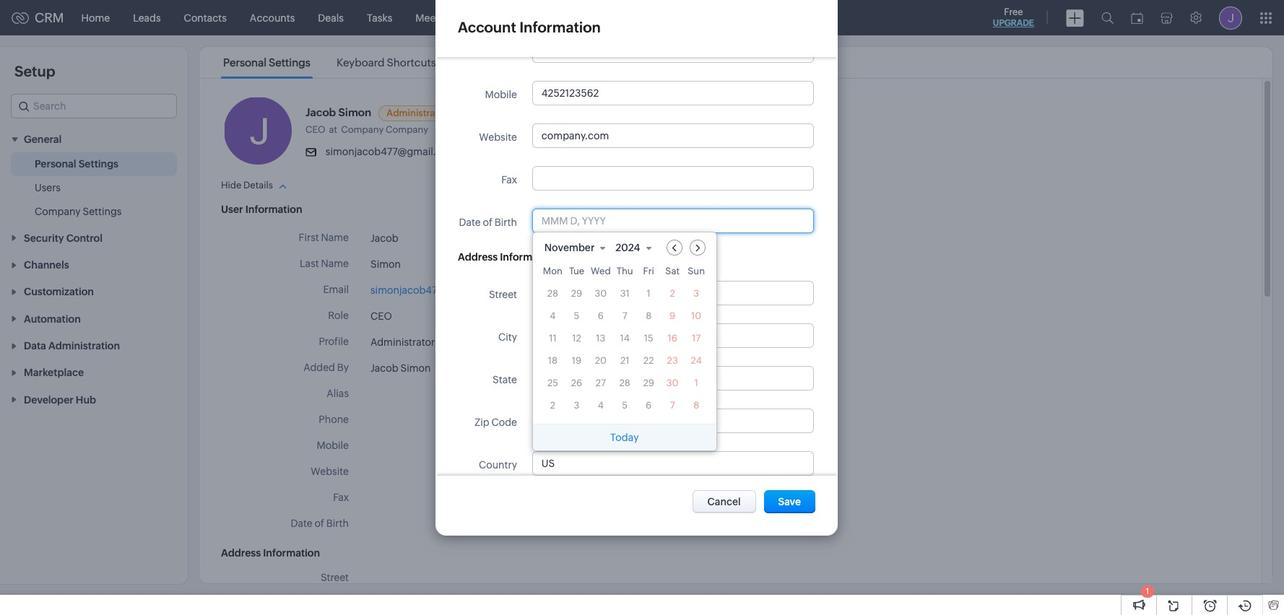 Task type: describe. For each thing, give the bounding box(es) containing it.
setup
[[14, 63, 55, 79]]

21 thu cell
[[620, 355, 629, 366]]

save
[[778, 496, 801, 507]]

thu
[[617, 266, 633, 277]]

0 horizontal spatial address information
[[221, 547, 320, 559]]

campaigns link
[[577, 0, 654, 35]]

sun
[[688, 266, 705, 277]]

3 tue cell
[[574, 400, 579, 411]]

26
[[571, 378, 582, 389]]

1 horizontal spatial address information
[[458, 251, 557, 263]]

alias
[[327, 388, 349, 399]]

MMM D, YYYY text field
[[533, 209, 813, 233]]

12
[[572, 333, 581, 344]]

11
[[549, 333, 557, 344]]

today
[[610, 432, 639, 443]]

friday column header
[[639, 266, 658, 281]]

10
[[691, 311, 701, 321]]

wednesday column header
[[591, 266, 611, 281]]

30 wed cell
[[595, 288, 607, 299]]

simon for mon, 27 nov 2023 12:54 pm
[[401, 363, 431, 374]]

role
[[328, 310, 349, 321]]

November field
[[544, 240, 613, 256]]

personal settings link for "users" link
[[35, 157, 118, 171]]

18
[[548, 355, 558, 366]]

saturday column header
[[663, 266, 682, 281]]

ceo for ceo
[[371, 311, 392, 322]]

14
[[620, 333, 630, 344]]

added by
[[303, 362, 349, 373]]

13
[[596, 333, 605, 344]]

1 vertical spatial simon
[[371, 259, 401, 270]]

4 wed cell
[[598, 400, 604, 411]]

6 for 6 fri cell
[[646, 400, 652, 411]]

28 for 28 mon cell
[[547, 288, 558, 299]]

3 sun cell
[[694, 288, 699, 299]]

row containing 25
[[543, 373, 706, 393]]

company company link
[[341, 124, 432, 135]]

2 horizontal spatial 1
[[1146, 587, 1149, 596]]

23 sat cell
[[663, 351, 682, 371]]

cancel
[[707, 496, 741, 507]]

30 sat cell
[[663, 373, 682, 393]]

row containing 28
[[543, 284, 706, 303]]

1 horizontal spatial street
[[489, 289, 517, 300]]

0 horizontal spatial birth
[[326, 518, 349, 529]]

hide details link
[[221, 180, 287, 191]]

19 tue cell
[[572, 355, 582, 366]]

user information
[[221, 204, 302, 215]]

sat
[[665, 266, 680, 277]]

list containing personal settings
[[210, 47, 449, 78]]

accounts link
[[238, 0, 306, 35]]

monday column header
[[543, 266, 563, 281]]

state
[[493, 374, 517, 386]]

6 fri cell
[[646, 400, 652, 411]]

20 wed cell
[[595, 355, 607, 366]]

1 vertical spatial of
[[315, 518, 324, 529]]

30 for 30 wed cell
[[595, 288, 607, 299]]

17 sun cell
[[687, 329, 706, 348]]

profile image
[[1219, 6, 1242, 29]]

cancel button
[[692, 490, 756, 513]]

general
[[24, 134, 62, 145]]

fri
[[643, 266, 654, 277]]

21
[[620, 355, 629, 366]]

account
[[458, 19, 516, 35]]

mon, 27 nov 2023 12:54 pm
[[440, 364, 550, 374]]

11 mon cell
[[549, 333, 557, 344]]

10 sun cell
[[691, 311, 701, 321]]

1 vertical spatial jacob
[[371, 233, 398, 244]]

tasks link
[[355, 0, 404, 35]]

27 inside choose date dialog
[[596, 378, 606, 389]]

contacts link
[[172, 0, 238, 35]]

free
[[1004, 7, 1023, 17]]

administrator for jacob simon
[[387, 108, 448, 118]]

calls link
[[471, 0, 517, 35]]

12 tue cell
[[572, 333, 581, 344]]

2 for 2 mon cell
[[550, 400, 555, 411]]

row containing mon
[[543, 266, 706, 281]]

7 for 7 thu cell
[[622, 311, 627, 321]]

0 vertical spatial date of birth
[[459, 217, 517, 228]]

country
[[479, 459, 517, 471]]

24
[[691, 355, 702, 366]]

keyboard shortcuts
[[336, 56, 436, 69]]

1 horizontal spatial personal
[[223, 56, 267, 69]]

29 for 29 tue cell
[[571, 288, 582, 299]]

tuesday column header
[[567, 266, 586, 281]]

5 for the 5 thu cell
[[622, 400, 628, 411]]

november
[[544, 242, 595, 254]]

personal settings link for keyboard shortcuts link
[[221, 56, 313, 69]]

search image
[[1101, 12, 1114, 24]]

7 thu cell
[[622, 311, 627, 321]]

profile
[[319, 336, 349, 347]]

search element
[[1093, 0, 1122, 35]]

users
[[35, 182, 61, 194]]

deals
[[318, 12, 344, 23]]

3 for the 3 tue cell on the left of page
[[574, 400, 579, 411]]

keyboard
[[336, 56, 385, 69]]

31 thu cell
[[620, 288, 630, 299]]

mon
[[543, 266, 563, 277]]

6 for 6 wed cell
[[598, 311, 604, 321]]

first name
[[299, 232, 349, 243]]

home
[[81, 12, 110, 23]]

row containing 4
[[543, 306, 706, 326]]

25
[[547, 378, 558, 389]]

meetings link
[[404, 0, 471, 35]]

mon tue wed thu
[[543, 266, 633, 277]]

grid inside choose date dialog
[[533, 263, 716, 424]]

home link
[[70, 0, 121, 35]]

simon for administrator
[[338, 106, 371, 118]]

users link
[[35, 181, 61, 195]]

15 fri cell
[[644, 333, 653, 344]]

email
[[323, 284, 349, 295]]

29 fri cell
[[643, 378, 654, 389]]

16 sat cell
[[663, 329, 682, 348]]

22 fri cell
[[643, 355, 654, 366]]

1 vertical spatial date
[[291, 518, 313, 529]]

1 vertical spatial website
[[311, 466, 349, 477]]

2 for the 2 sat cell
[[670, 288, 675, 299]]

ceo for ceo at company company
[[306, 124, 325, 135]]

5 thu cell
[[622, 400, 628, 411]]

hide details
[[221, 180, 273, 191]]

row containing 2
[[543, 396, 706, 415]]

meetings
[[416, 12, 459, 23]]

city
[[498, 332, 517, 343]]

17
[[692, 333, 701, 344]]

15
[[644, 333, 653, 344]]

code
[[491, 417, 517, 428]]

0 vertical spatial birth
[[495, 217, 517, 228]]

account information
[[458, 19, 601, 35]]

details
[[243, 180, 273, 191]]

choose date dialog
[[532, 232, 717, 451]]

contacts
[[184, 12, 227, 23]]

leads
[[133, 12, 161, 23]]

leads link
[[121, 0, 172, 35]]

27 wed cell
[[596, 378, 606, 389]]

4 for 4 mon cell
[[550, 311, 556, 321]]

wed
[[591, 266, 611, 277]]

31
[[620, 288, 630, 299]]

0 horizontal spatial address
[[221, 547, 261, 559]]

reports
[[528, 12, 565, 23]]

1 horizontal spatial fax
[[501, 174, 517, 186]]

18 mon cell
[[543, 351, 563, 371]]

calls
[[482, 12, 505, 23]]

hide
[[221, 180, 242, 191]]

0 horizontal spatial fax
[[333, 492, 349, 503]]

general region
[[0, 153, 188, 224]]

1 sun cell
[[694, 378, 698, 389]]



Task type: vqa. For each thing, say whether or not it's contained in the screenshot.
'Cold Call' option
no



Task type: locate. For each thing, give the bounding box(es) containing it.
date of birth
[[459, 217, 517, 228], [291, 518, 349, 529]]

1 horizontal spatial phone
[[487, 46, 517, 58]]

2 vertical spatial 1
[[1146, 587, 1149, 596]]

4 down 28 mon cell
[[550, 311, 556, 321]]

29 tue cell
[[571, 288, 582, 299]]

3
[[694, 288, 699, 299], [574, 400, 579, 411]]

1 vertical spatial ceo
[[371, 311, 392, 322]]

27
[[462, 364, 472, 374], [596, 378, 606, 389]]

row up "21"
[[543, 329, 706, 348]]

2 vertical spatial settings
[[83, 206, 122, 218]]

row down "21"
[[543, 373, 706, 393]]

0 vertical spatial personal
[[223, 56, 267, 69]]

birth
[[495, 217, 517, 228], [326, 518, 349, 529]]

0 vertical spatial jacob simon
[[306, 106, 371, 118]]

6 down 29 fri cell
[[646, 400, 652, 411]]

0 vertical spatial mobile
[[485, 89, 517, 100]]

personal settings down the accounts link
[[223, 56, 310, 69]]

1 vertical spatial phone
[[319, 414, 349, 425]]

phone down alias
[[319, 414, 349, 425]]

0 vertical spatial street
[[489, 289, 517, 300]]

jacob simon for administrator
[[306, 106, 371, 118]]

None text field
[[533, 82, 813, 105], [533, 167, 813, 190], [533, 282, 813, 305], [533, 324, 813, 347], [533, 410, 813, 433], [533, 82, 813, 105], [533, 167, 813, 190], [533, 282, 813, 305], [533, 324, 813, 347], [533, 410, 813, 433]]

jacob right by
[[371, 363, 398, 374]]

5 down 28 thu cell
[[622, 400, 628, 411]]

0 horizontal spatial 3
[[574, 400, 579, 411]]

9
[[670, 311, 675, 321]]

settings for personal settings link related to "users" link
[[78, 158, 118, 170]]

7 down 31 thu cell
[[622, 311, 627, 321]]

5 tue cell
[[574, 311, 579, 321]]

3 row from the top
[[543, 306, 706, 326]]

phone down account
[[487, 46, 517, 58]]

0 horizontal spatial 28
[[547, 288, 558, 299]]

1 vertical spatial 3
[[574, 400, 579, 411]]

13 wed cell
[[596, 333, 605, 344]]

administrator down simonjacob477@gmail.com link
[[371, 337, 435, 348]]

mobile down account
[[485, 89, 517, 100]]

0 horizontal spatial personal settings
[[35, 158, 118, 170]]

row down 28 thu cell
[[543, 396, 706, 415]]

28 for 28 thu cell
[[619, 378, 630, 389]]

personal settings down the 'general' dropdown button
[[35, 158, 118, 170]]

row containing 18
[[543, 351, 706, 371]]

company inside company settings link
[[35, 206, 81, 218]]

0 vertical spatial simonjacob477@gmail.com
[[326, 146, 457, 157]]

campaigns
[[588, 12, 642, 23]]

simonjacob477@gmail.com link
[[371, 285, 502, 296]]

1 fri cell
[[647, 288, 651, 299]]

jacob right first name
[[371, 233, 398, 244]]

8
[[646, 311, 652, 321], [693, 400, 699, 411]]

company settings link
[[35, 205, 122, 219]]

6
[[598, 311, 604, 321], [646, 400, 652, 411]]

personal settings
[[223, 56, 310, 69], [35, 158, 118, 170]]

1 horizontal spatial 1
[[694, 378, 698, 389]]

0 horizontal spatial mobile
[[317, 440, 349, 451]]

1 horizontal spatial 27
[[596, 378, 606, 389]]

27 left nov on the bottom left
[[462, 364, 472, 374]]

mon,
[[440, 364, 461, 374]]

0 horizontal spatial 4
[[550, 311, 556, 321]]

1 vertical spatial simonjacob477@gmail.com
[[371, 285, 502, 296]]

4 mon cell
[[550, 311, 556, 321]]

1 vertical spatial administrator
[[371, 337, 435, 348]]

0 vertical spatial 2
[[670, 288, 675, 299]]

0 horizontal spatial 29
[[571, 288, 582, 299]]

0 horizontal spatial personal
[[35, 158, 76, 170]]

1 horizontal spatial 8
[[693, 400, 699, 411]]

2023
[[491, 364, 512, 374]]

jacob simon
[[306, 106, 371, 118], [371, 363, 431, 374]]

2024
[[615, 242, 640, 254]]

administrator up company company "link" at left
[[387, 108, 448, 118]]

last name
[[300, 258, 349, 269]]

1 vertical spatial address information
[[221, 547, 320, 559]]

30 down wednesday column header
[[595, 288, 607, 299]]

2 horizontal spatial company
[[386, 124, 428, 135]]

personal inside general region
[[35, 158, 76, 170]]

0 vertical spatial address information
[[458, 251, 557, 263]]

reports link
[[517, 0, 577, 35]]

1 horizontal spatial personal settings
[[223, 56, 310, 69]]

None text field
[[533, 124, 813, 147], [533, 367, 813, 390], [533, 452, 813, 475], [533, 124, 813, 147], [533, 367, 813, 390], [533, 452, 813, 475]]

2 down 25 at the bottom of page
[[550, 400, 555, 411]]

2024 field
[[615, 240, 658, 256]]

0 horizontal spatial street
[[321, 572, 349, 584]]

0 vertical spatial date
[[459, 217, 481, 228]]

6 row from the top
[[543, 373, 706, 393]]

by
[[337, 362, 349, 373]]

date
[[459, 217, 481, 228], [291, 518, 313, 529]]

0 horizontal spatial company
[[35, 206, 81, 218]]

23
[[667, 355, 678, 366]]

0 vertical spatial 29
[[571, 288, 582, 299]]

12:54
[[514, 364, 536, 374]]

row containing 11
[[543, 329, 706, 348]]

7 down "30 sat" cell
[[670, 400, 675, 411]]

fax
[[501, 174, 517, 186], [333, 492, 349, 503]]

24 sun cell
[[687, 351, 706, 371]]

0 horizontal spatial phone
[[319, 414, 349, 425]]

2 down the saturday column header
[[670, 288, 675, 299]]

keyboard shortcuts link
[[334, 56, 438, 69]]

1 horizontal spatial 6
[[646, 400, 652, 411]]

crm link
[[12, 10, 64, 25]]

nov
[[474, 364, 490, 374]]

first
[[299, 232, 319, 243]]

row up 28 thu cell
[[543, 351, 706, 371]]

0 vertical spatial personal settings
[[223, 56, 310, 69]]

1 vertical spatial personal
[[35, 158, 76, 170]]

8 down '1 sun' cell
[[693, 400, 699, 411]]

1 vertical spatial personal settings
[[35, 158, 118, 170]]

profile element
[[1210, 0, 1251, 35]]

5 up '12 tue' cell
[[574, 311, 579, 321]]

0 horizontal spatial 27
[[462, 364, 472, 374]]

website
[[479, 131, 517, 143], [311, 466, 349, 477]]

1 vertical spatial 4
[[598, 400, 604, 411]]

today button
[[533, 424, 716, 451]]

personal up "users" link
[[35, 158, 76, 170]]

25 mon cell
[[547, 378, 558, 389]]

16
[[668, 333, 677, 344]]

4 row from the top
[[543, 329, 706, 348]]

today link
[[610, 432, 639, 443]]

30 for "30 sat" cell
[[666, 378, 679, 389]]

14 thu cell
[[620, 333, 630, 344]]

row up 31 thu cell
[[543, 266, 706, 281]]

3 down 'sunday' column header
[[694, 288, 699, 299]]

3 for 3 sun cell at right top
[[694, 288, 699, 299]]

7 row from the top
[[543, 396, 706, 415]]

zip code
[[474, 417, 517, 428]]

simon left mon,
[[401, 363, 431, 374]]

28 mon cell
[[547, 288, 558, 299]]

0 horizontal spatial 8
[[646, 311, 652, 321]]

street
[[489, 289, 517, 300], [321, 572, 349, 584]]

1 horizontal spatial personal settings link
[[221, 56, 313, 69]]

29 down tuesday column header
[[571, 288, 582, 299]]

1 vertical spatial 30
[[666, 378, 679, 389]]

user
[[221, 204, 243, 215]]

5 for 5 tue cell
[[574, 311, 579, 321]]

0 vertical spatial 5
[[574, 311, 579, 321]]

0 vertical spatial administrator
[[387, 108, 448, 118]]

0 vertical spatial name
[[321, 232, 349, 243]]

sunday column header
[[687, 266, 706, 281]]

2 mon cell
[[550, 400, 555, 411]]

26 tue cell
[[571, 378, 582, 389]]

logo image
[[12, 12, 29, 23]]

general button
[[0, 126, 188, 153]]

ceo at company company
[[306, 124, 428, 135]]

accounts
[[250, 12, 295, 23]]

0 vertical spatial 27
[[462, 364, 472, 374]]

4
[[550, 311, 556, 321], [598, 400, 604, 411]]

jacob
[[306, 106, 336, 118], [371, 233, 398, 244], [371, 363, 398, 374]]

1 horizontal spatial birth
[[495, 217, 517, 228]]

0 vertical spatial 6
[[598, 311, 604, 321]]

0 vertical spatial 8
[[646, 311, 652, 321]]

20
[[595, 355, 607, 366]]

2 sat cell
[[670, 288, 675, 299]]

jacob for administrator
[[306, 106, 336, 118]]

4 down 27 wed cell
[[598, 400, 604, 411]]

at
[[329, 124, 337, 135]]

0 vertical spatial personal settings link
[[221, 56, 313, 69]]

0 horizontal spatial 2
[[550, 400, 555, 411]]

jacob simon left mon,
[[371, 363, 431, 374]]

1
[[647, 288, 651, 299], [694, 378, 698, 389], [1146, 587, 1149, 596]]

29 down 22 fri cell
[[643, 378, 654, 389]]

0 horizontal spatial 7
[[622, 311, 627, 321]]

1 horizontal spatial 2
[[670, 288, 675, 299]]

1 horizontal spatial company
[[341, 124, 384, 135]]

thursday column header
[[615, 266, 635, 281]]

5 row from the top
[[543, 351, 706, 371]]

8 for 8 fri cell
[[646, 311, 652, 321]]

28 up the 5 thu cell
[[619, 378, 630, 389]]

1 vertical spatial personal settings link
[[35, 157, 118, 171]]

grid containing mon
[[533, 263, 716, 424]]

1 vertical spatial 2
[[550, 400, 555, 411]]

name right first
[[321, 232, 349, 243]]

30 inside "30 sat" cell
[[666, 378, 679, 389]]

29 for 29 fri cell
[[643, 378, 654, 389]]

personal settings inside general region
[[35, 158, 118, 170]]

6 down 30 wed cell
[[598, 311, 604, 321]]

0 horizontal spatial ceo
[[306, 124, 325, 135]]

jacob simon for mon, 27 nov 2023 12:54 pm
[[371, 363, 431, 374]]

save button
[[764, 490, 815, 513]]

8 for 8 sun cell
[[693, 400, 699, 411]]

phone
[[487, 46, 517, 58], [319, 414, 349, 425]]

company settings
[[35, 206, 122, 218]]

0 horizontal spatial 6
[[598, 311, 604, 321]]

1 horizontal spatial date
[[459, 217, 481, 228]]

1 name from the top
[[321, 232, 349, 243]]

22
[[643, 355, 654, 366]]

0 vertical spatial 30
[[595, 288, 607, 299]]

0 vertical spatial jacob
[[306, 106, 336, 118]]

tasks
[[367, 12, 392, 23]]

name for first name
[[321, 232, 349, 243]]

8 fri cell
[[646, 311, 652, 321]]

1 horizontal spatial mobile
[[485, 89, 517, 100]]

name for last name
[[321, 258, 349, 269]]

1 vertical spatial street
[[321, 572, 349, 584]]

1 vertical spatial 6
[[646, 400, 652, 411]]

0 vertical spatial phone
[[487, 46, 517, 58]]

0 horizontal spatial date
[[291, 518, 313, 529]]

7 for 7 sat "cell"
[[670, 400, 675, 411]]

6 wed cell
[[598, 311, 604, 321]]

tue
[[569, 266, 584, 277]]

1 row from the top
[[543, 266, 706, 281]]

1 horizontal spatial of
[[483, 217, 493, 228]]

1 vertical spatial 1
[[694, 378, 698, 389]]

simon up simonjacob477@gmail.com link
[[371, 259, 401, 270]]

1 vertical spatial 7
[[670, 400, 675, 411]]

company down 'shortcuts'
[[386, 124, 428, 135]]

0 vertical spatial 3
[[694, 288, 699, 299]]

crm
[[35, 10, 64, 25]]

1 horizontal spatial 4
[[598, 400, 604, 411]]

ceo
[[306, 124, 325, 135], [371, 311, 392, 322]]

0 vertical spatial address
[[458, 251, 498, 263]]

list
[[210, 47, 449, 78]]

1 vertical spatial 27
[[596, 378, 606, 389]]

deals link
[[306, 0, 355, 35]]

1 horizontal spatial 3
[[694, 288, 699, 299]]

settings for company settings link
[[83, 206, 122, 218]]

1 horizontal spatial date of birth
[[459, 217, 517, 228]]

1 vertical spatial 8
[[693, 400, 699, 411]]

1 for 1 fri cell
[[647, 288, 651, 299]]

company right at
[[341, 124, 384, 135]]

ceo right role
[[371, 311, 392, 322]]

row down 31 thu cell
[[543, 306, 706, 326]]

settings
[[269, 56, 310, 69], [78, 158, 118, 170], [83, 206, 122, 218]]

0 horizontal spatial date of birth
[[291, 518, 349, 529]]

upgrade
[[993, 18, 1034, 28]]

9 sat cell
[[670, 311, 675, 321]]

1 horizontal spatial address
[[458, 251, 498, 263]]

information
[[519, 19, 601, 35], [245, 204, 302, 215], [500, 251, 557, 263], [263, 547, 320, 559]]

0 vertical spatial settings
[[269, 56, 310, 69]]

ceo left at
[[306, 124, 325, 135]]

30 down '23'
[[666, 378, 679, 389]]

jacob simon up at
[[306, 106, 371, 118]]

1 horizontal spatial 30
[[666, 378, 679, 389]]

mobile down alias
[[317, 440, 349, 451]]

row
[[543, 266, 706, 281], [543, 284, 706, 303], [543, 306, 706, 326], [543, 329, 706, 348], [543, 351, 706, 371], [543, 373, 706, 393], [543, 396, 706, 415]]

8 up 15
[[646, 311, 652, 321]]

0 vertical spatial of
[[483, 217, 493, 228]]

personal down accounts
[[223, 56, 267, 69]]

1 horizontal spatial 28
[[619, 378, 630, 389]]

0 vertical spatial ceo
[[306, 124, 325, 135]]

row down thursday column header at the top of page
[[543, 284, 706, 303]]

address information
[[458, 251, 557, 263], [221, 547, 320, 559]]

shortcuts
[[387, 56, 436, 69]]

7 sat cell
[[670, 400, 675, 411]]

simonjacob477@gmail.com
[[326, 146, 457, 157], [371, 285, 502, 296]]

0 vertical spatial website
[[479, 131, 517, 143]]

0 vertical spatial simon
[[338, 106, 371, 118]]

27 down 20 wed cell
[[596, 378, 606, 389]]

administrator for profile
[[371, 337, 435, 348]]

jacob up at
[[306, 106, 336, 118]]

pm
[[537, 364, 550, 374]]

zip
[[474, 417, 489, 428]]

3 down '26 tue' cell
[[574, 400, 579, 411]]

2 name from the top
[[321, 258, 349, 269]]

1 vertical spatial mobile
[[317, 440, 349, 451]]

2 row from the top
[[543, 284, 706, 303]]

8 sun cell
[[693, 400, 699, 411]]

personal settings link down the accounts link
[[221, 56, 313, 69]]

0 horizontal spatial website
[[311, 466, 349, 477]]

company down users
[[35, 206, 81, 218]]

19
[[572, 355, 582, 366]]

1 horizontal spatial 29
[[643, 378, 654, 389]]

personal settings link down the 'general' dropdown button
[[35, 157, 118, 171]]

0 vertical spatial 1
[[647, 288, 651, 299]]

of
[[483, 217, 493, 228], [315, 518, 324, 529]]

personal settings link
[[221, 56, 313, 69], [35, 157, 118, 171]]

simon up 'ceo at company company'
[[338, 106, 371, 118]]

1 vertical spatial date of birth
[[291, 518, 349, 529]]

name right last
[[321, 258, 349, 269]]

4 for 4 wed cell at left
[[598, 400, 604, 411]]

calendar image
[[1131, 12, 1143, 23]]

28 thu cell
[[619, 378, 630, 389]]

1 horizontal spatial website
[[479, 131, 517, 143]]

1 for '1 sun' cell
[[694, 378, 698, 389]]

jacob for mon, 27 nov 2023 12:54 pm
[[371, 363, 398, 374]]

28 down monday column header
[[547, 288, 558, 299]]

grid
[[533, 263, 716, 424]]



